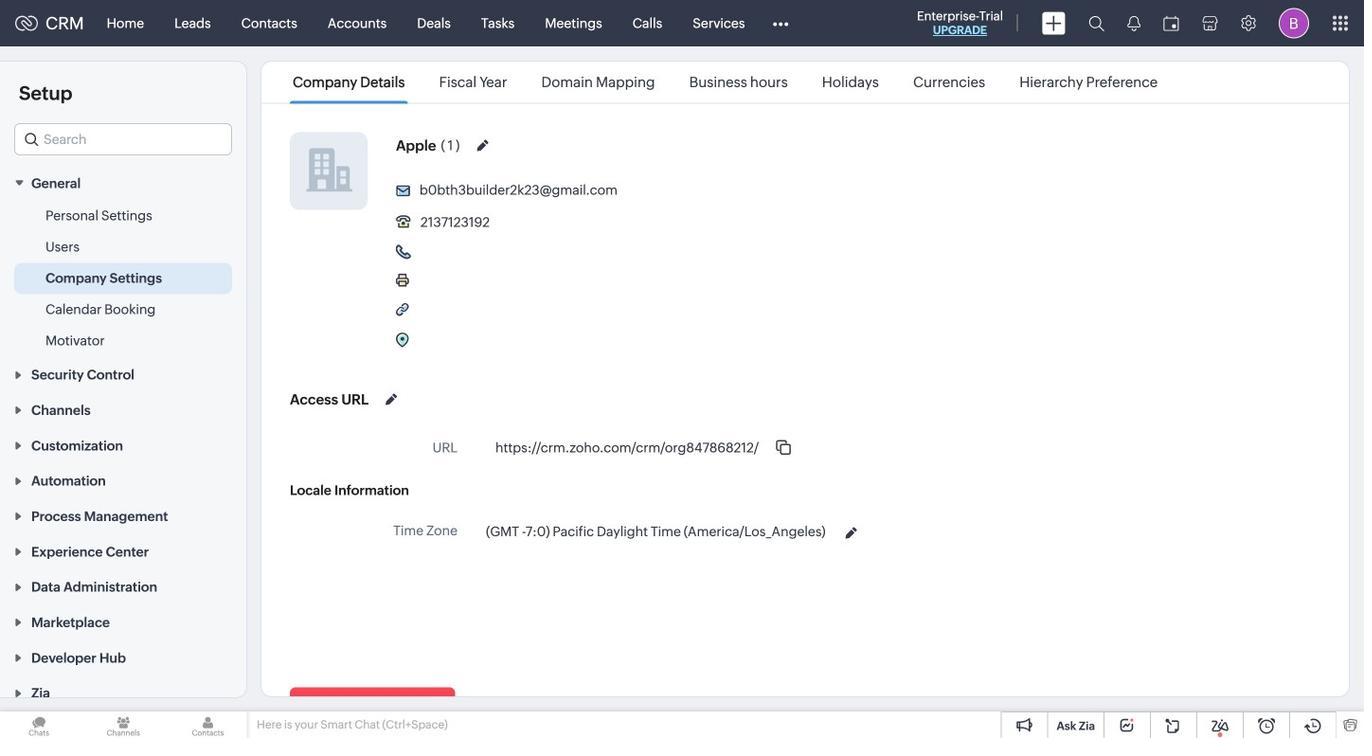 Task type: locate. For each thing, give the bounding box(es) containing it.
Search text field
[[15, 124, 231, 154]]

list
[[276, 62, 1175, 103]]

None field
[[14, 123, 232, 155]]

search image
[[1089, 15, 1105, 31]]

region
[[0, 200, 246, 357]]

logo image
[[15, 16, 38, 31]]

chats image
[[0, 711, 78, 738]]

signals element
[[1116, 0, 1152, 46]]

create menu element
[[1031, 0, 1077, 46]]



Task type: describe. For each thing, give the bounding box(es) containing it.
signals image
[[1127, 15, 1141, 31]]

companylogo image
[[291, 133, 367, 209]]

calendar image
[[1163, 16, 1179, 31]]

profile element
[[1268, 0, 1321, 46]]

contacts image
[[169, 711, 247, 738]]

profile image
[[1279, 8, 1309, 38]]

search element
[[1077, 0, 1116, 46]]

channels image
[[85, 711, 162, 738]]

Other Modules field
[[760, 8, 801, 38]]

create menu image
[[1042, 12, 1066, 35]]



Task type: vqa. For each thing, say whether or not it's contained in the screenshot.
http://printingdimensions.com
no



